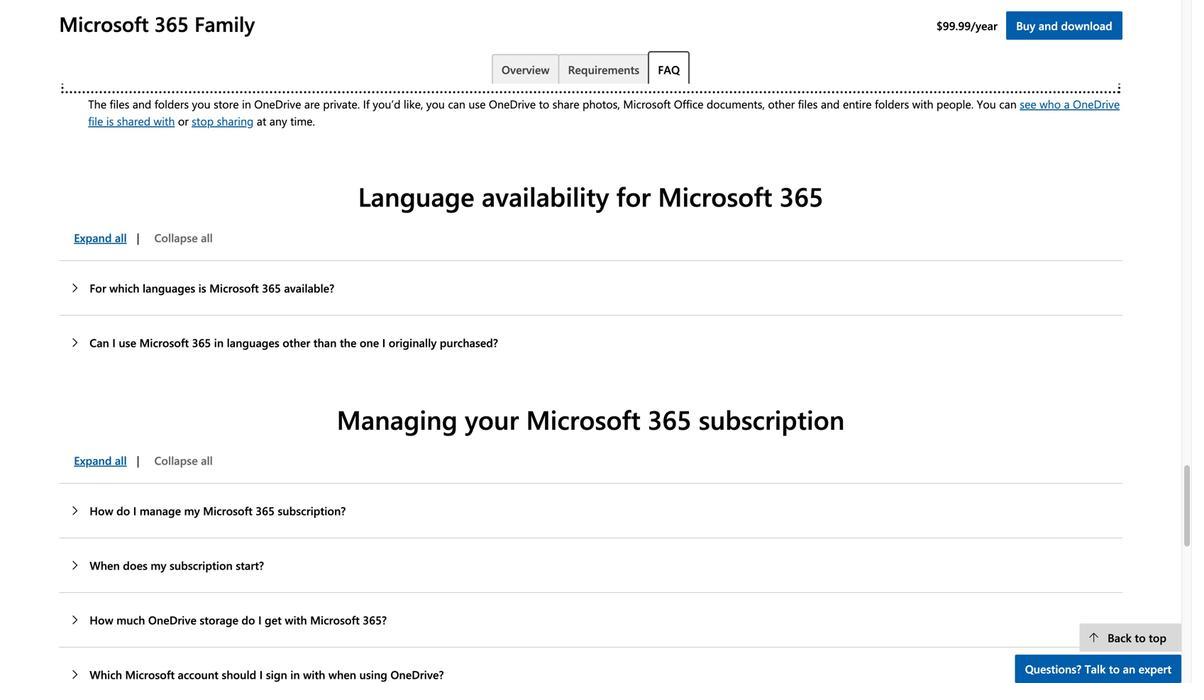 Task type: vqa. For each thing, say whether or not it's contained in the screenshot.
'account'
yes



Task type: describe. For each thing, give the bounding box(es) containing it.
microsoft 365 family
[[59, 10, 255, 37]]

stop
[[192, 113, 214, 128]]

entire
[[843, 96, 872, 111]]

if
[[363, 96, 370, 111]]

the
[[340, 335, 357, 350]]

for which languages is microsoft 365 available? button
[[59, 261, 1123, 315]]

use inside dropdown button
[[119, 335, 136, 350]]

my inside dropdown button
[[184, 503, 200, 519]]

get
[[265, 613, 282, 628]]

at
[[257, 113, 266, 128]]

storage
[[200, 613, 238, 628]]

or
[[178, 113, 189, 128]]

questions? talk to an expert button
[[1015, 655, 1182, 683]]

for
[[90, 280, 106, 295]]

questions? talk to an expert
[[1025, 661, 1172, 677]]

buy and download button
[[1007, 11, 1123, 40]]

will
[[309, 61, 327, 76]]

2 you from the left
[[426, 96, 445, 111]]

expand all for for
[[74, 230, 127, 245]]

much
[[116, 613, 145, 628]]

your
[[465, 402, 519, 437]]

| for languages
[[137, 230, 139, 245]]

requirements link
[[558, 54, 650, 84]]

onedrive inside dropdown button
[[528, 61, 576, 76]]

start?
[[236, 558, 264, 573]]

onedrive inside "dropdown button"
[[148, 613, 197, 628]]

account
[[178, 667, 219, 683]]

learn more about microsoft 365 family. tab list
[[59, 51, 1123, 85]]

manage
[[140, 503, 181, 519]]

office
[[674, 96, 704, 111]]

shared
[[117, 113, 151, 128]]

language availability for microsoft 365
[[358, 178, 824, 214]]

365 inside dropdown button
[[192, 335, 211, 350]]

onedrive inside see who a onedrive file is shared with
[[1073, 96, 1120, 111]]

when does my subscription start?
[[90, 558, 264, 573]]

others,
[[271, 61, 306, 76]]

collapse all button for is
[[139, 223, 223, 252]]

see who a onedrive file is shared with link
[[88, 96, 1120, 128]]

should
[[222, 667, 256, 683]]

they
[[330, 61, 352, 76]]

in for store
[[242, 96, 251, 111]]

with for see who a onedrive file is shared with
[[154, 113, 175, 128]]

when for when does my subscription start?
[[90, 558, 120, 573]]

for
[[616, 178, 651, 214]]

i up shared
[[123, 61, 126, 76]]

microsoft inside "dropdown button"
[[310, 613, 360, 628]]

when
[[329, 667, 356, 683]]

files?
[[579, 61, 605, 76]]

one inside can i use microsoft 365 in languages other than the one i originally purchased? dropdown button
[[360, 335, 379, 350]]

1 folders from the left
[[155, 96, 189, 111]]

requirements
[[568, 62, 640, 77]]

expand for how
[[74, 453, 112, 468]]

2 vertical spatial my
[[151, 558, 166, 573]]

0 vertical spatial use
[[469, 96, 486, 111]]

which microsoft account should i sign in with when using onedrive?
[[90, 667, 444, 683]]

expert
[[1139, 661, 1172, 677]]

when for when i share my subscription with others, will they also be able to see one another's onedrive files?
[[90, 61, 120, 76]]

expand for for
[[74, 230, 112, 245]]

faq link
[[648, 51, 690, 85]]

sharing
[[217, 113, 254, 128]]

store
[[214, 96, 239, 111]]

collapse all for is
[[154, 230, 213, 245]]

and inside 'button'
[[1039, 18, 1058, 33]]

can i use microsoft 365 in languages other than the one i originally purchased? button
[[59, 316, 1123, 370]]

time.
[[290, 113, 315, 128]]

languages inside dropdown button
[[143, 280, 195, 295]]

which
[[90, 667, 122, 683]]

an
[[1123, 661, 1136, 677]]

when i share my subscription with others, will they also be able to see one another's onedrive files? button
[[59, 41, 1123, 95]]

the
[[88, 96, 107, 111]]

with left others,
[[245, 61, 268, 76]]

i right can
[[112, 335, 116, 350]]

2 folders from the left
[[875, 96, 909, 111]]

how much onedrive storage do i get with microsoft 365? button
[[59, 593, 1123, 647]]

with left "people."
[[912, 96, 934, 111]]

microsoft inside dropdown button
[[209, 280, 259, 295]]

private.
[[323, 96, 360, 111]]

to inside "link"
[[1135, 630, 1146, 646]]

other inside can i use microsoft 365 in languages other than the one i originally purchased? dropdown button
[[283, 335, 310, 350]]

in for sign
[[290, 667, 300, 683]]

which microsoft account should i sign in with when using onedrive? button
[[59, 648, 1123, 683]]

0 horizontal spatial and
[[133, 96, 151, 111]]

| for i
[[137, 453, 139, 468]]

like,
[[404, 96, 423, 111]]

see who a onedrive file is shared with
[[88, 96, 1120, 128]]

back
[[1108, 630, 1132, 646]]

a
[[1064, 96, 1070, 111]]

one inside when i share my subscription with others, will they also be able to see one another's onedrive files? dropdown button
[[454, 61, 474, 76]]

to inside dropdown button
[[420, 61, 431, 76]]

for which languages is microsoft 365 available?
[[90, 280, 334, 295]]

using
[[360, 667, 387, 683]]

able
[[395, 61, 417, 76]]

microsoft inside dropdown button
[[203, 503, 253, 519]]

collapse all for manage
[[154, 453, 213, 468]]

see inside dropdown button
[[434, 61, 451, 76]]

photos,
[[583, 96, 620, 111]]

2 vertical spatial subscription
[[170, 558, 233, 573]]

i left sign
[[260, 667, 263, 683]]

documents,
[[707, 96, 765, 111]]

onedrive?
[[391, 667, 444, 683]]

than
[[313, 335, 337, 350]]

i left originally
[[382, 335, 386, 350]]

who
[[1040, 96, 1061, 111]]

1 you from the left
[[192, 96, 211, 111]]

availability
[[482, 178, 609, 214]]

buy and download
[[1016, 18, 1113, 33]]

365 inside dropdown button
[[256, 503, 275, 519]]

does
[[123, 558, 148, 573]]

to inside "dropdown button"
[[1109, 661, 1120, 677]]



Task type: locate. For each thing, give the bounding box(es) containing it.
in right sign
[[290, 667, 300, 683]]

languages down for which languages is microsoft 365 available?
[[227, 335, 280, 350]]

to right able
[[420, 61, 431, 76]]

2 when from the top
[[90, 558, 120, 573]]

1 vertical spatial collapse
[[154, 453, 198, 468]]

1 vertical spatial languages
[[227, 335, 280, 350]]

0 horizontal spatial can
[[448, 96, 466, 111]]

1 how from the top
[[90, 503, 113, 519]]

1 vertical spatial use
[[119, 335, 136, 350]]

0 vertical spatial subscription
[[179, 61, 242, 76]]

group up 'which'
[[59, 223, 223, 252]]

talk
[[1085, 661, 1106, 677]]

available?
[[284, 280, 334, 295]]

collapse for manage
[[154, 453, 198, 468]]

share down microsoft 365 family
[[129, 61, 157, 76]]

my down microsoft 365 family
[[160, 61, 176, 76]]

2 group from the top
[[59, 447, 223, 475]]

0 vertical spatial |
[[137, 230, 139, 245]]

how left much
[[90, 613, 113, 628]]

you'd
[[373, 96, 401, 111]]

files left entire
[[798, 96, 818, 111]]

2 vertical spatial in
[[290, 667, 300, 683]]

0 horizontal spatial languages
[[143, 280, 195, 295]]

expand
[[74, 230, 112, 245], [74, 453, 112, 468]]

1 vertical spatial group
[[59, 447, 223, 475]]

1 horizontal spatial you
[[426, 96, 445, 111]]

onedrive
[[528, 61, 576, 76], [254, 96, 301, 111], [489, 96, 536, 111], [1073, 96, 1120, 111], [148, 613, 197, 628]]

1 vertical spatial how
[[90, 613, 113, 628]]

and
[[1039, 18, 1058, 33], [133, 96, 151, 111], [821, 96, 840, 111]]

0 vertical spatial collapse all button
[[139, 223, 223, 252]]

any
[[270, 113, 287, 128]]

onedrive down overview on the left of page
[[489, 96, 536, 111]]

overview link
[[492, 54, 560, 84]]

1 vertical spatial expand
[[74, 453, 112, 468]]

collapse all up for which languages is microsoft 365 available?
[[154, 230, 213, 245]]

2 horizontal spatial in
[[290, 667, 300, 683]]

and up shared
[[133, 96, 151, 111]]

0 vertical spatial do
[[116, 503, 130, 519]]

onedrive up the files and folders you store in onedrive are private. if you'd like, you can use onedrive to share photos, microsoft office documents, other files and entire folders with people. you can
[[528, 61, 576, 76]]

back to top link
[[1080, 624, 1182, 652]]

2 how from the top
[[90, 613, 113, 628]]

do left get
[[242, 613, 255, 628]]

with left or
[[154, 113, 175, 128]]

2 collapse all from the top
[[154, 453, 213, 468]]

which
[[109, 280, 140, 295]]

back to top
[[1108, 630, 1167, 646]]

do inside "dropdown button"
[[242, 613, 255, 628]]

onedrive up any
[[254, 96, 301, 111]]

0 horizontal spatial folders
[[155, 96, 189, 111]]

0 vertical spatial my
[[160, 61, 176, 76]]

collapse up for which languages is microsoft 365 available?
[[154, 230, 198, 245]]

with inside "dropdown button"
[[285, 613, 307, 628]]

1 when from the top
[[90, 61, 120, 76]]

collapse all button for manage
[[139, 447, 223, 475]]

are
[[304, 96, 320, 111]]

managing
[[337, 402, 458, 437]]

2 expand all button from the top
[[59, 447, 137, 475]]

expand all for how
[[74, 453, 127, 468]]

one
[[454, 61, 474, 76], [360, 335, 379, 350]]

and right buy
[[1039, 18, 1058, 33]]

one right 'the'
[[360, 335, 379, 350]]

also
[[355, 61, 376, 76]]

2 expand all from the top
[[74, 453, 127, 468]]

how do i manage my microsoft 365 subscription? button
[[59, 484, 1123, 538]]

can right like,
[[448, 96, 466, 111]]

1 horizontal spatial languages
[[227, 335, 280, 350]]

0 vertical spatial expand all button
[[59, 223, 137, 252]]

group up the manage at the bottom left
[[59, 447, 223, 475]]

how for how do i manage my microsoft 365 subscription?
[[90, 503, 113, 519]]

can
[[448, 96, 466, 111], [999, 96, 1017, 111]]

1 horizontal spatial and
[[821, 96, 840, 111]]

do left the manage at the bottom left
[[116, 503, 130, 519]]

0 horizontal spatial one
[[360, 335, 379, 350]]

you right like,
[[426, 96, 445, 111]]

languages inside dropdown button
[[227, 335, 280, 350]]

i inside "dropdown button"
[[258, 613, 262, 628]]

1 vertical spatial share
[[553, 96, 580, 111]]

1 horizontal spatial files
[[798, 96, 818, 111]]

2 collapse all button from the top
[[139, 447, 223, 475]]

0 vertical spatial languages
[[143, 280, 195, 295]]

when left does
[[90, 558, 120, 573]]

1 collapse all from the top
[[154, 230, 213, 245]]

to left top
[[1135, 630, 1146, 646]]

my right does
[[151, 558, 166, 573]]

see
[[434, 61, 451, 76], [1020, 96, 1037, 111]]

can
[[90, 335, 109, 350]]

how much onedrive storage do i get with microsoft 365?
[[90, 613, 387, 628]]

2 | from the top
[[137, 453, 139, 468]]

use
[[469, 96, 486, 111], [119, 335, 136, 350]]

1 vertical spatial in
[[214, 335, 224, 350]]

with inside see who a onedrive file is shared with
[[154, 113, 175, 128]]

faq
[[658, 62, 680, 77]]

1 expand all from the top
[[74, 230, 127, 245]]

is
[[106, 113, 114, 128], [198, 280, 206, 295]]

how for how much onedrive storage do i get with microsoft 365?
[[90, 613, 113, 628]]

be
[[379, 61, 392, 76]]

family
[[194, 10, 255, 37]]

2 can from the left
[[999, 96, 1017, 111]]

1 horizontal spatial see
[[1020, 96, 1037, 111]]

0 horizontal spatial share
[[129, 61, 157, 76]]

share inside dropdown button
[[129, 61, 157, 76]]

0 horizontal spatial other
[[283, 335, 310, 350]]

expand all button for for
[[59, 223, 137, 252]]

with for which microsoft account should i sign in with when using onedrive?
[[303, 667, 325, 683]]

in up "or stop sharing at any time."
[[242, 96, 251, 111]]

when inside when does my subscription start? dropdown button
[[90, 558, 120, 573]]

1 vertical spatial is
[[198, 280, 206, 295]]

you up stop
[[192, 96, 211, 111]]

collapse all up the manage at the bottom left
[[154, 453, 213, 468]]

download
[[1061, 18, 1113, 33]]

1 horizontal spatial other
[[768, 96, 795, 111]]

1 expand all button from the top
[[59, 223, 137, 252]]

1 horizontal spatial one
[[454, 61, 474, 76]]

group for i
[[59, 447, 223, 475]]

365?
[[363, 613, 387, 628]]

my right the manage at the bottom left
[[184, 503, 200, 519]]

can right the you on the top right of page
[[999, 96, 1017, 111]]

1 can from the left
[[448, 96, 466, 111]]

1 horizontal spatial do
[[242, 613, 255, 628]]

folders right entire
[[875, 96, 909, 111]]

how left the manage at the bottom left
[[90, 503, 113, 519]]

0 vertical spatial one
[[454, 61, 474, 76]]

you
[[977, 96, 996, 111]]

other right "documents,"
[[768, 96, 795, 111]]

1 vertical spatial my
[[184, 503, 200, 519]]

to left an
[[1109, 661, 1120, 677]]

originally
[[389, 335, 437, 350]]

when inside when i share my subscription with others, will they also be able to see one another's onedrive files? dropdown button
[[90, 61, 120, 76]]

buy
[[1016, 18, 1036, 33]]

0 vertical spatial how
[[90, 503, 113, 519]]

0 vertical spatial collapse all
[[154, 230, 213, 245]]

folders up or
[[155, 96, 189, 111]]

0 vertical spatial group
[[59, 223, 223, 252]]

1 vertical spatial |
[[137, 453, 139, 468]]

i left get
[[258, 613, 262, 628]]

with for how much onedrive storage do i get with microsoft 365?
[[285, 613, 307, 628]]

0 vertical spatial in
[[242, 96, 251, 111]]

1 | from the top
[[137, 230, 139, 245]]

1 vertical spatial collapse all
[[154, 453, 213, 468]]

overview
[[502, 62, 550, 77]]

0 horizontal spatial you
[[192, 96, 211, 111]]

0 vertical spatial see
[[434, 61, 451, 76]]

purchased?
[[440, 335, 498, 350]]

how
[[90, 503, 113, 519], [90, 613, 113, 628]]

2 collapse from the top
[[154, 453, 198, 468]]

1 vertical spatial collapse all button
[[139, 447, 223, 475]]

2 horizontal spatial and
[[1039, 18, 1058, 33]]

0 vertical spatial share
[[129, 61, 157, 76]]

1 vertical spatial one
[[360, 335, 379, 350]]

the files and folders you store in onedrive are private. if you'd like, you can use onedrive to share photos, microsoft office documents, other files and entire folders with people. you can
[[88, 96, 1020, 111]]

i inside dropdown button
[[133, 503, 137, 519]]

to
[[420, 61, 431, 76], [539, 96, 550, 111], [1135, 630, 1146, 646], [1109, 661, 1120, 677]]

file
[[88, 113, 103, 128]]

0 horizontal spatial in
[[214, 335, 224, 350]]

0 vertical spatial when
[[90, 61, 120, 76]]

i left the manage at the bottom left
[[133, 503, 137, 519]]

with
[[245, 61, 268, 76], [912, 96, 934, 111], [154, 113, 175, 128], [285, 613, 307, 628], [303, 667, 325, 683]]

group for languages
[[59, 223, 223, 252]]

to down overview on the left of page
[[539, 96, 550, 111]]

stop sharing link
[[192, 113, 254, 128]]

2 expand from the top
[[74, 453, 112, 468]]

1 horizontal spatial folders
[[875, 96, 909, 111]]

subscription?
[[278, 503, 346, 519]]

use down another's
[[469, 96, 486, 111]]

sign
[[266, 667, 287, 683]]

files
[[110, 96, 129, 111], [798, 96, 818, 111]]

how inside "dropdown button"
[[90, 613, 113, 628]]

1 vertical spatial expand all
[[74, 453, 127, 468]]

in down for which languages is microsoft 365 available?
[[214, 335, 224, 350]]

0 vertical spatial collapse
[[154, 230, 198, 245]]

see inside see who a onedrive file is shared with
[[1020, 96, 1037, 111]]

1 expand from the top
[[74, 230, 112, 245]]

365 inside dropdown button
[[262, 280, 281, 295]]

subscription for 365
[[699, 402, 845, 437]]

collapse all button up for which languages is microsoft 365 available?
[[139, 223, 223, 252]]

languages right 'which'
[[143, 280, 195, 295]]

0 horizontal spatial see
[[434, 61, 451, 76]]

collapse all button up the manage at the bottom left
[[139, 447, 223, 475]]

0 vertical spatial expand all
[[74, 230, 127, 245]]

collapse
[[154, 230, 198, 245], [154, 453, 198, 468]]

1 horizontal spatial in
[[242, 96, 251, 111]]

collapse all button
[[139, 223, 223, 252], [139, 447, 223, 475]]

is inside for which languages is microsoft 365 available? dropdown button
[[198, 280, 206, 295]]

1 vertical spatial do
[[242, 613, 255, 628]]

language
[[358, 178, 475, 214]]

one left another's
[[454, 61, 474, 76]]

1 vertical spatial subscription
[[699, 402, 845, 437]]

0 horizontal spatial is
[[106, 113, 114, 128]]

1 horizontal spatial can
[[999, 96, 1017, 111]]

1 horizontal spatial use
[[469, 96, 486, 111]]

0 vertical spatial other
[[768, 96, 795, 111]]

1 vertical spatial see
[[1020, 96, 1037, 111]]

1 horizontal spatial share
[[553, 96, 580, 111]]

expand all button for how
[[59, 447, 137, 475]]

files right the
[[110, 96, 129, 111]]

managing your microsoft 365 subscription
[[337, 402, 845, 437]]

1 collapse all button from the top
[[139, 223, 223, 252]]

share
[[129, 61, 157, 76], [553, 96, 580, 111]]

with right get
[[285, 613, 307, 628]]

other left than
[[283, 335, 310, 350]]

top
[[1149, 630, 1167, 646]]

1 horizontal spatial is
[[198, 280, 206, 295]]

share left photos,
[[553, 96, 580, 111]]

when up the
[[90, 61, 120, 76]]

0 vertical spatial is
[[106, 113, 114, 128]]

how inside dropdown button
[[90, 503, 113, 519]]

0 horizontal spatial do
[[116, 503, 130, 519]]

0 horizontal spatial use
[[119, 335, 136, 350]]

group
[[59, 223, 223, 252], [59, 447, 223, 475]]

onedrive right a
[[1073, 96, 1120, 111]]

when i share my subscription with others, will they also be able to see one another's onedrive files?
[[90, 61, 605, 76]]

questions?
[[1025, 661, 1082, 677]]

1 vertical spatial expand all button
[[59, 447, 137, 475]]

0 horizontal spatial files
[[110, 96, 129, 111]]

1 vertical spatial other
[[283, 335, 310, 350]]

1 files from the left
[[110, 96, 129, 111]]

1 group from the top
[[59, 223, 223, 252]]

see right able
[[434, 61, 451, 76]]

1 collapse from the top
[[154, 230, 198, 245]]

can i use microsoft 365 in languages other than the one i originally purchased?
[[90, 335, 498, 350]]

people.
[[937, 96, 974, 111]]

1 vertical spatial when
[[90, 558, 120, 573]]

or stop sharing at any time.
[[175, 113, 318, 128]]

0 vertical spatial expand
[[74, 230, 112, 245]]

subscription for my
[[179, 61, 242, 76]]

with left the when
[[303, 667, 325, 683]]

use right can
[[119, 335, 136, 350]]

how do i manage my microsoft 365 subscription?
[[90, 503, 346, 519]]

and left entire
[[821, 96, 840, 111]]

my
[[160, 61, 176, 76], [184, 503, 200, 519], [151, 558, 166, 573]]

collapse all
[[154, 230, 213, 245], [154, 453, 213, 468]]

2 files from the left
[[798, 96, 818, 111]]

collapse for is
[[154, 230, 198, 245]]

see left who
[[1020, 96, 1037, 111]]

is inside see who a onedrive file is shared with
[[106, 113, 114, 128]]

another's
[[477, 61, 525, 76]]

$99.99/year
[[937, 18, 998, 33]]

collapse up the manage at the bottom left
[[154, 453, 198, 468]]

do inside dropdown button
[[116, 503, 130, 519]]

onedrive right much
[[148, 613, 197, 628]]



